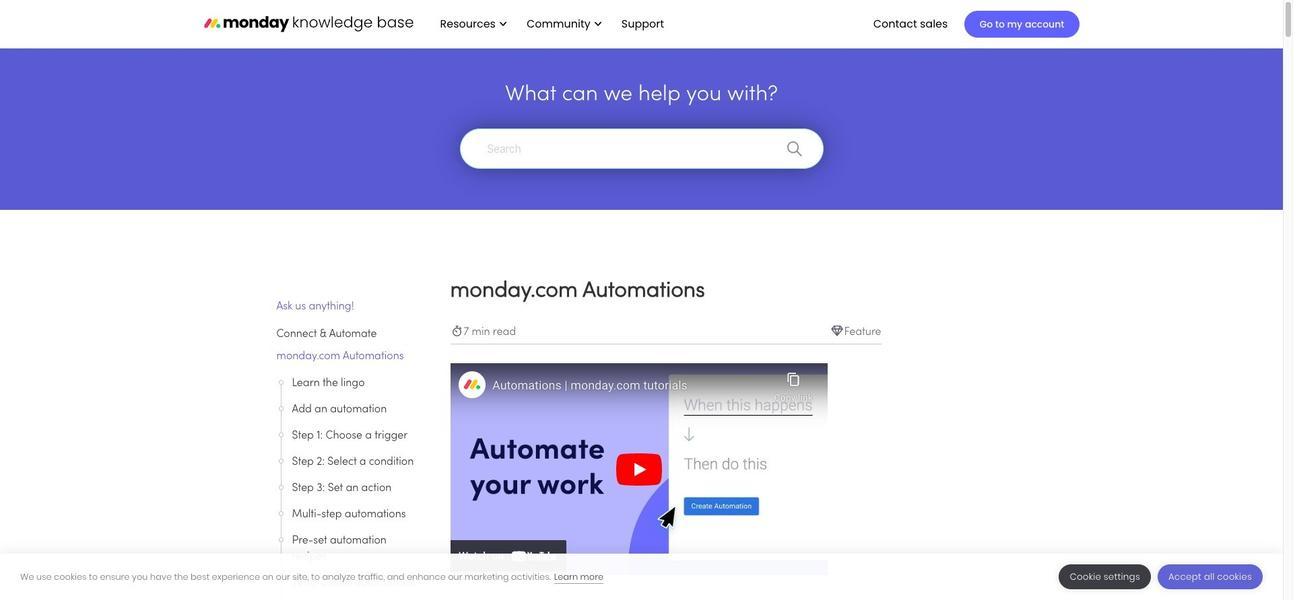 Task type: vqa. For each thing, say whether or not it's contained in the screenshot.
site,
no



Task type: describe. For each thing, give the bounding box(es) containing it.
monday.com logo image
[[204, 10, 413, 38]]



Task type: locate. For each thing, give the bounding box(es) containing it.
Search search field
[[460, 129, 824, 169]]

None search field
[[453, 129, 830, 169]]

dialog
[[0, 554, 1283, 601]]

main content
[[0, 40, 1283, 601]]

main element
[[427, 0, 1079, 49]]

list
[[427, 0, 675, 49]]



